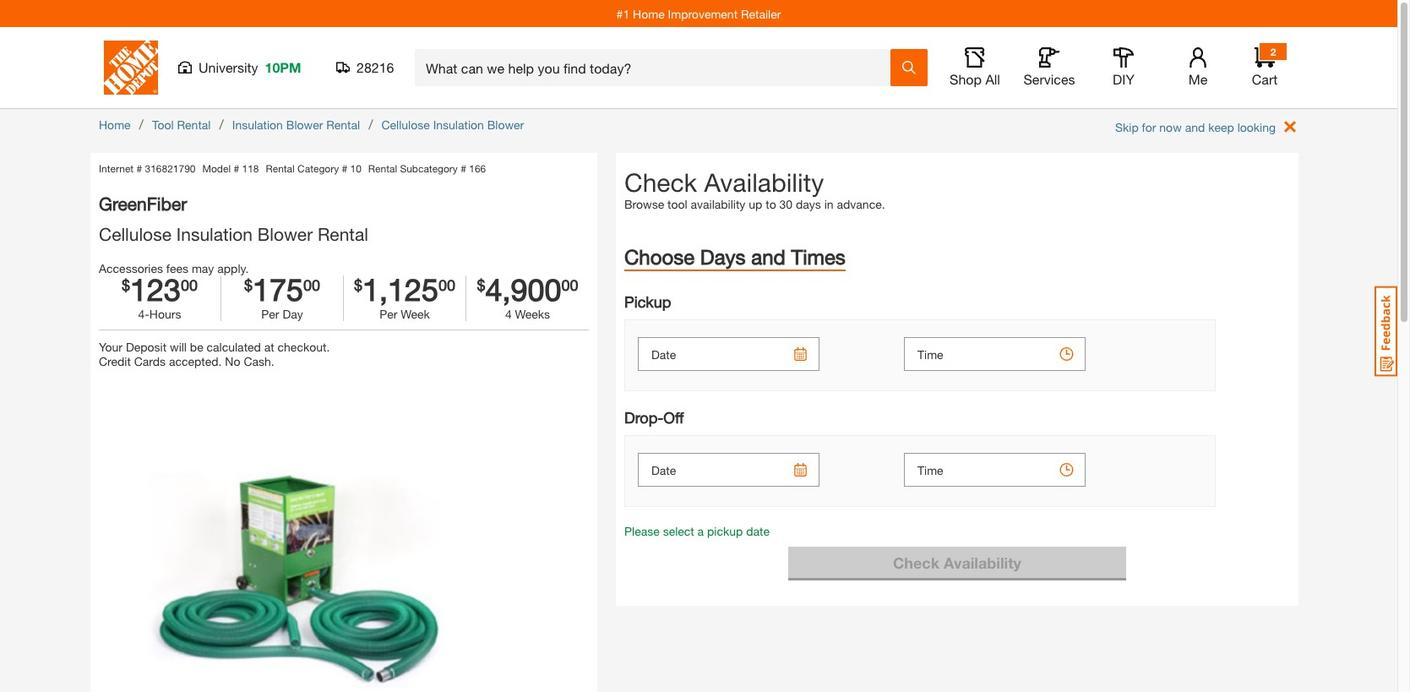 Task type: vqa. For each thing, say whether or not it's contained in the screenshot.


Task type: describe. For each thing, give the bounding box(es) containing it.
2 # from the left
[[234, 162, 239, 175]]

blower for cellulose insulation blower
[[488, 118, 524, 132]]

me button
[[1172, 47, 1226, 88]]

be
[[190, 340, 203, 354]]

in
[[825, 197, 834, 211]]

check availability browse tool availability up to 30 days in advance.
[[625, 167, 886, 211]]

availability
[[691, 197, 746, 211]]

the home depot logo image
[[104, 41, 158, 95]]

1 # from the left
[[136, 162, 142, 175]]

choose
[[625, 245, 695, 269]]

118
[[242, 162, 259, 175]]

316821790
[[145, 162, 196, 175]]

175 dollars and 00 cents element containing 00
[[304, 276, 320, 304]]

no
[[225, 354, 241, 369]]

select
[[663, 524, 695, 539]]

#1 home improvement retailer
[[617, 6, 781, 21]]

cellulose insulation blower rental image
[[99, 386, 491, 692]]

0 vertical spatial and
[[1186, 120, 1206, 134]]

checkout.
[[278, 340, 330, 354]]

date
[[747, 524, 770, 539]]

drop-off
[[625, 408, 684, 427]]

university
[[199, 59, 258, 75]]

accessories
[[99, 261, 163, 276]]

weeks
[[515, 307, 550, 321]]

will
[[170, 340, 187, 354]]

availability for check availability
[[944, 553, 1022, 572]]

10pm
[[265, 59, 301, 75]]

for
[[1143, 120, 1157, 134]]

diy
[[1113, 71, 1135, 87]]

shop all
[[950, 71, 1001, 87]]

greenfiber
[[99, 194, 187, 214]]

1 horizontal spatial home
[[633, 6, 665, 21]]

at
[[264, 340, 274, 354]]

availability for check availability browse tool availability up to 30 days in advance.
[[705, 167, 824, 197]]

internet # 316821790 model # 118 rental category # 10 rental subcategory # 166
[[99, 162, 486, 175]]

1,125 dollars and 00 cents element containing $
[[354, 276, 363, 304]]

drop-
[[625, 408, 664, 427]]

internet
[[99, 162, 134, 175]]

please select a pickup date
[[625, 524, 770, 539]]

4 weeks
[[505, 307, 550, 321]]

skip for now and keep looking link
[[1116, 120, 1297, 134]]

4 # from the left
[[461, 162, 467, 175]]

a
[[698, 524, 704, 539]]

cellulose insulation blower
[[382, 118, 524, 132]]

keep
[[1209, 120, 1235, 134]]

skip for now and keep looking
[[1116, 120, 1277, 134]]

00 for 1,125
[[439, 276, 456, 294]]

improvement
[[668, 6, 738, 21]]

retailer
[[741, 6, 781, 21]]

rental down 10 at the top of the page
[[318, 224, 368, 244]]

credit
[[99, 354, 131, 369]]

10
[[350, 162, 362, 175]]

$ 123 00
[[122, 271, 198, 308]]

tool
[[152, 118, 174, 132]]

diy button
[[1097, 47, 1151, 88]]

pickup
[[708, 524, 743, 539]]

4-hours
[[138, 307, 181, 321]]

browse
[[625, 197, 665, 211]]

your deposit will be calculated at checkout. credit cards accepted. no cash.
[[99, 340, 330, 369]]

cellulose insulation blower rental
[[99, 224, 368, 244]]

services
[[1024, 71, 1076, 87]]

insulation blower rental link
[[232, 118, 360, 132]]

university 10pm
[[199, 59, 301, 75]]

rental right 10 at the top of the page
[[368, 162, 397, 175]]

00 for 175
[[304, 276, 320, 294]]

$ for 123
[[122, 276, 130, 294]]

123 dollars and 00 cents element containing 00
[[181, 276, 198, 304]]

$ for 175
[[244, 276, 253, 294]]

0 horizontal spatial home
[[99, 118, 131, 132]]

tool rental
[[152, 118, 211, 132]]

4,900
[[486, 271, 562, 308]]

175 dollars and 00 cents element containing $
[[244, 276, 253, 304]]

model
[[202, 162, 231, 175]]

day
[[283, 307, 303, 321]]

check availability
[[894, 553, 1022, 572]]

category
[[298, 162, 339, 175]]

cellulose for cellulose insulation blower rental
[[99, 224, 172, 244]]

4
[[505, 307, 512, 321]]

insulation blower rental
[[232, 118, 360, 132]]

$ 175 00
[[244, 271, 320, 308]]

30
[[780, 197, 793, 211]]

check availability button
[[789, 547, 1127, 578]]

pickup
[[625, 293, 672, 311]]

per for 1,125
[[380, 307, 398, 321]]

now
[[1160, 120, 1182, 134]]

123
[[130, 271, 181, 308]]

skip
[[1116, 120, 1139, 134]]

calculated
[[207, 340, 261, 354]]

per for 175
[[261, 307, 279, 321]]



Task type: locate. For each thing, give the bounding box(es) containing it.
00
[[181, 276, 198, 294], [304, 276, 320, 294], [439, 276, 456, 294], [562, 276, 579, 294]]

2 00 from the left
[[304, 276, 320, 294]]

1 vertical spatial home
[[99, 118, 131, 132]]

166
[[469, 162, 486, 175]]

check inside check availability browse tool availability up to 30 days in advance.
[[625, 167, 698, 197]]

2 per from the left
[[380, 307, 398, 321]]

cellulose down greenfiber
[[99, 224, 172, 244]]

175 dollars and 00 cents element
[[221, 271, 343, 308], [253, 271, 304, 308], [244, 276, 253, 304], [304, 276, 320, 304]]

1 horizontal spatial availability
[[944, 553, 1022, 572]]

1 vertical spatial availability
[[944, 553, 1022, 572]]

00 for 4,900
[[562, 276, 579, 294]]

# left 166
[[461, 162, 467, 175]]

your
[[99, 340, 123, 354]]

123 dollars and 00 cents element
[[99, 271, 221, 308], [130, 271, 181, 308], [122, 276, 130, 304], [181, 276, 198, 304]]

per left day
[[261, 307, 279, 321]]

What can we help you find today? search field
[[426, 50, 890, 85]]

please
[[625, 524, 660, 539]]

off
[[664, 408, 684, 427]]

#1
[[617, 6, 630, 21]]

all
[[986, 71, 1001, 87]]

$ for 4,900
[[477, 276, 486, 294]]

deposit
[[126, 340, 167, 354]]

insulation up 118
[[232, 118, 283, 132]]

1 horizontal spatial per
[[380, 307, 398, 321]]

3 # from the left
[[342, 162, 348, 175]]

0 horizontal spatial and
[[752, 245, 786, 269]]

week
[[401, 307, 430, 321]]

175
[[253, 271, 304, 308]]

0 vertical spatial check
[[625, 167, 698, 197]]

and right now
[[1186, 120, 1206, 134]]

menu close image
[[1285, 120, 1297, 132]]

1 $ from the left
[[122, 276, 130, 294]]

check inside check availability button
[[894, 553, 940, 572]]

home
[[633, 6, 665, 21], [99, 118, 131, 132]]

times
[[792, 245, 846, 269]]

1 vertical spatial check
[[894, 553, 940, 572]]

Date text field
[[638, 337, 820, 371]]

3 00 from the left
[[439, 276, 456, 294]]

1,125 dollars and 00 cents element containing 00
[[439, 276, 456, 304]]

fees
[[166, 261, 189, 276]]

# right internet
[[136, 162, 142, 175]]

insulation up 166
[[433, 118, 484, 132]]

1,125
[[363, 271, 439, 308]]

1 vertical spatial and
[[752, 245, 786, 269]]

tool
[[668, 197, 688, 211]]

1,125 dollars and 00 cents element
[[344, 271, 466, 308], [363, 271, 439, 308], [354, 276, 363, 304], [439, 276, 456, 304]]

availability
[[705, 167, 824, 197], [944, 553, 1022, 572]]

4,900 dollars and 00 cents element
[[467, 271, 589, 308], [486, 271, 562, 308], [477, 276, 486, 304], [562, 276, 579, 304]]

3 $ from the left
[[354, 276, 363, 294]]

1 horizontal spatial and
[[1186, 120, 1206, 134]]

days
[[796, 197, 822, 211]]

0 horizontal spatial per
[[261, 307, 279, 321]]

check for check availability browse tool availability up to 30 days in advance.
[[625, 167, 698, 197]]

2 $ from the left
[[244, 276, 253, 294]]

accepted.
[[169, 354, 222, 369]]

#
[[136, 162, 142, 175], [234, 162, 239, 175], [342, 162, 348, 175], [461, 162, 467, 175]]

availability inside check availability browse tool availability up to 30 days in advance.
[[705, 167, 824, 197]]

$ inside "$ 4,900 00"
[[477, 276, 486, 294]]

00 for 123
[[181, 276, 198, 294]]

$
[[122, 276, 130, 294], [244, 276, 253, 294], [354, 276, 363, 294], [477, 276, 486, 294]]

0 vertical spatial cellulose
[[382, 118, 430, 132]]

insulation
[[232, 118, 283, 132], [433, 118, 484, 132], [176, 224, 253, 244]]

2
[[1271, 45, 1277, 58]]

$ 4,900 00
[[477, 271, 579, 308]]

cellulose up subcategory
[[382, 118, 430, 132]]

per day
[[261, 307, 303, 321]]

accessories fees may apply.
[[99, 261, 249, 276]]

28216 button
[[336, 59, 395, 76]]

$ 1,125 00
[[354, 271, 456, 308]]

0 horizontal spatial check
[[625, 167, 698, 197]]

28216
[[357, 59, 394, 75]]

insulation for cellulose insulation blower rental
[[176, 224, 253, 244]]

rental up 10 at the top of the page
[[326, 118, 360, 132]]

1 vertical spatial cellulose
[[99, 224, 172, 244]]

00 inside $ 1,125 00
[[439, 276, 456, 294]]

cash.
[[244, 354, 275, 369]]

tool rental link
[[152, 118, 211, 132]]

$ inside $ 1,125 00
[[354, 276, 363, 294]]

1 per from the left
[[261, 307, 279, 321]]

4 $ from the left
[[477, 276, 486, 294]]

# left 10 at the top of the page
[[342, 162, 348, 175]]

$ for 1,125
[[354, 276, 363, 294]]

00 inside "$ 4,900 00"
[[562, 276, 579, 294]]

0 horizontal spatial cellulose
[[99, 224, 172, 244]]

$ inside $ 123 00
[[122, 276, 130, 294]]

rental right 'tool'
[[177, 118, 211, 132]]

subcategory
[[400, 162, 458, 175]]

to
[[766, 197, 777, 211]]

rental
[[177, 118, 211, 132], [326, 118, 360, 132], [266, 162, 295, 175], [368, 162, 397, 175], [318, 224, 368, 244]]

shop
[[950, 71, 982, 87]]

1 horizontal spatial cellulose
[[382, 118, 430, 132]]

0 vertical spatial home
[[633, 6, 665, 21]]

cellulose for cellulose insulation blower
[[382, 118, 430, 132]]

looking
[[1238, 120, 1277, 134]]

insulation up may
[[176, 224, 253, 244]]

123 dollars and 00 cents element containing $
[[122, 276, 130, 304]]

1 horizontal spatial check
[[894, 553, 940, 572]]

apply.
[[217, 261, 249, 276]]

$ inside "$ 175 00"
[[244, 276, 253, 294]]

0 horizontal spatial availability
[[705, 167, 824, 197]]

hours
[[149, 307, 181, 321]]

me
[[1189, 71, 1208, 87]]

home up internet
[[99, 118, 131, 132]]

advance.
[[837, 197, 886, 211]]

0 vertical spatial availability
[[705, 167, 824, 197]]

up
[[749, 197, 763, 211]]

may
[[192, 261, 214, 276]]

and
[[1186, 120, 1206, 134], [752, 245, 786, 269]]

# left 118
[[234, 162, 239, 175]]

rental right 118
[[266, 162, 295, 175]]

check for check availability
[[894, 553, 940, 572]]

blower for cellulose insulation blower rental
[[258, 224, 313, 244]]

4,900 dollars and 00 cents element containing $
[[477, 276, 486, 304]]

4 00 from the left
[[562, 276, 579, 294]]

Date text field
[[638, 453, 820, 487]]

cart
[[1253, 71, 1278, 87]]

services button
[[1023, 47, 1077, 88]]

cart 2
[[1253, 45, 1278, 87]]

00 inside "$ 175 00"
[[304, 276, 320, 294]]

00 inside $ 123 00
[[181, 276, 198, 294]]

home right #1
[[633, 6, 665, 21]]

feedback link image
[[1375, 286, 1398, 377]]

cellulose insulation blower link
[[382, 118, 524, 132]]

availability inside check availability button
[[944, 553, 1022, 572]]

and right days
[[752, 245, 786, 269]]

choose days and times
[[625, 245, 846, 269]]

cellulose
[[382, 118, 430, 132], [99, 224, 172, 244]]

days
[[701, 245, 746, 269]]

4,900 dollars and 00 cents element containing 00
[[562, 276, 579, 304]]

per left week
[[380, 307, 398, 321]]

insulation for cellulose insulation blower
[[433, 118, 484, 132]]

4-
[[138, 307, 149, 321]]

1 00 from the left
[[181, 276, 198, 294]]

per week
[[380, 307, 430, 321]]



